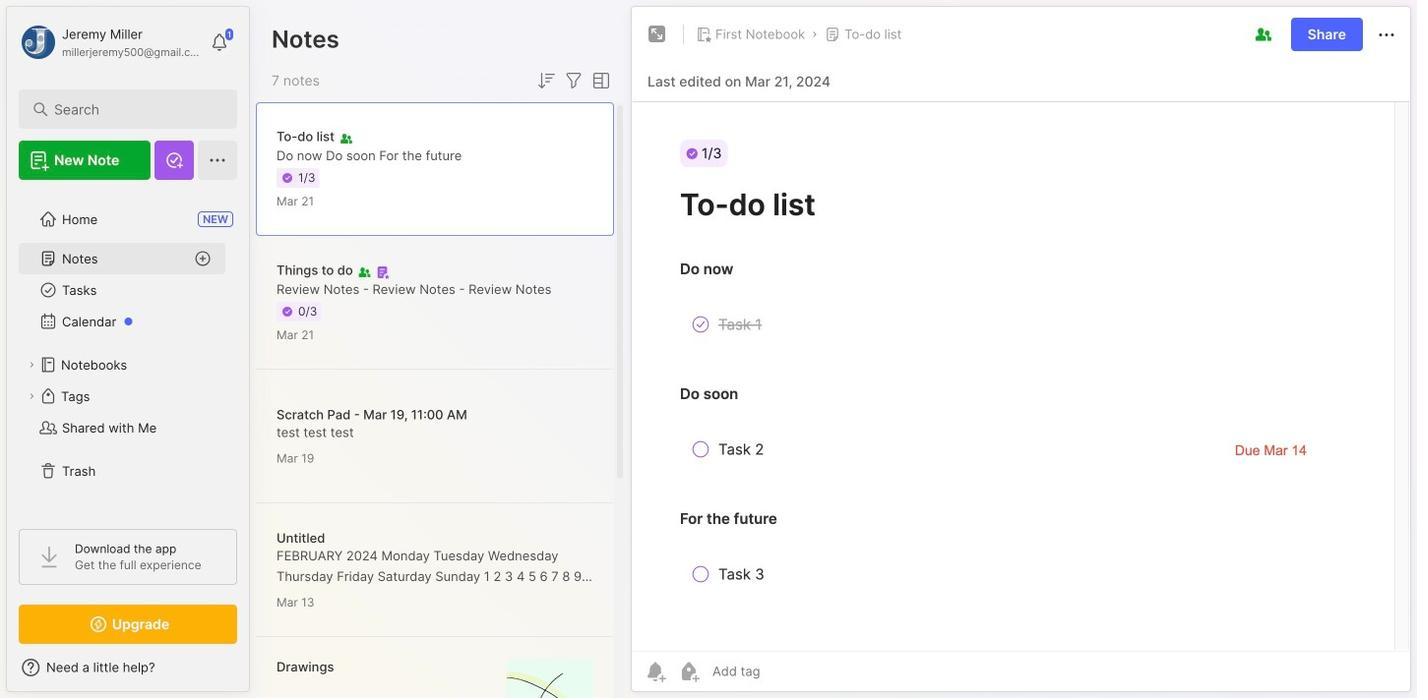 Task type: vqa. For each thing, say whether or not it's contained in the screenshot.
left "First Notebook"
no



Task type: describe. For each thing, give the bounding box(es) containing it.
tree inside main element
[[7, 192, 249, 512]]

add filters image
[[562, 69, 586, 93]]

Search text field
[[54, 100, 211, 119]]

Note Editor text field
[[632, 101, 1411, 652]]

add a reminder image
[[644, 661, 667, 684]]

note window element
[[631, 6, 1412, 698]]

Add tag field
[[711, 663, 858, 681]]

expand notebooks image
[[26, 359, 37, 371]]

Account field
[[19, 23, 201, 62]]

expand note image
[[646, 23, 669, 46]]

add tag image
[[677, 661, 701, 684]]

WHAT'S NEW field
[[7, 653, 249, 684]]

more actions image
[[1375, 23, 1399, 47]]

click to collapse image
[[249, 662, 263, 686]]



Task type: locate. For each thing, give the bounding box(es) containing it.
More actions field
[[1375, 22, 1399, 47]]

View options field
[[586, 69, 613, 93]]

expand tags image
[[26, 391, 37, 403]]

Add filters field
[[562, 69, 586, 93]]

Sort options field
[[535, 69, 558, 93]]

main element
[[0, 0, 256, 699]]

None search field
[[54, 97, 211, 121]]

none search field inside main element
[[54, 97, 211, 121]]

tree
[[7, 192, 249, 512]]



